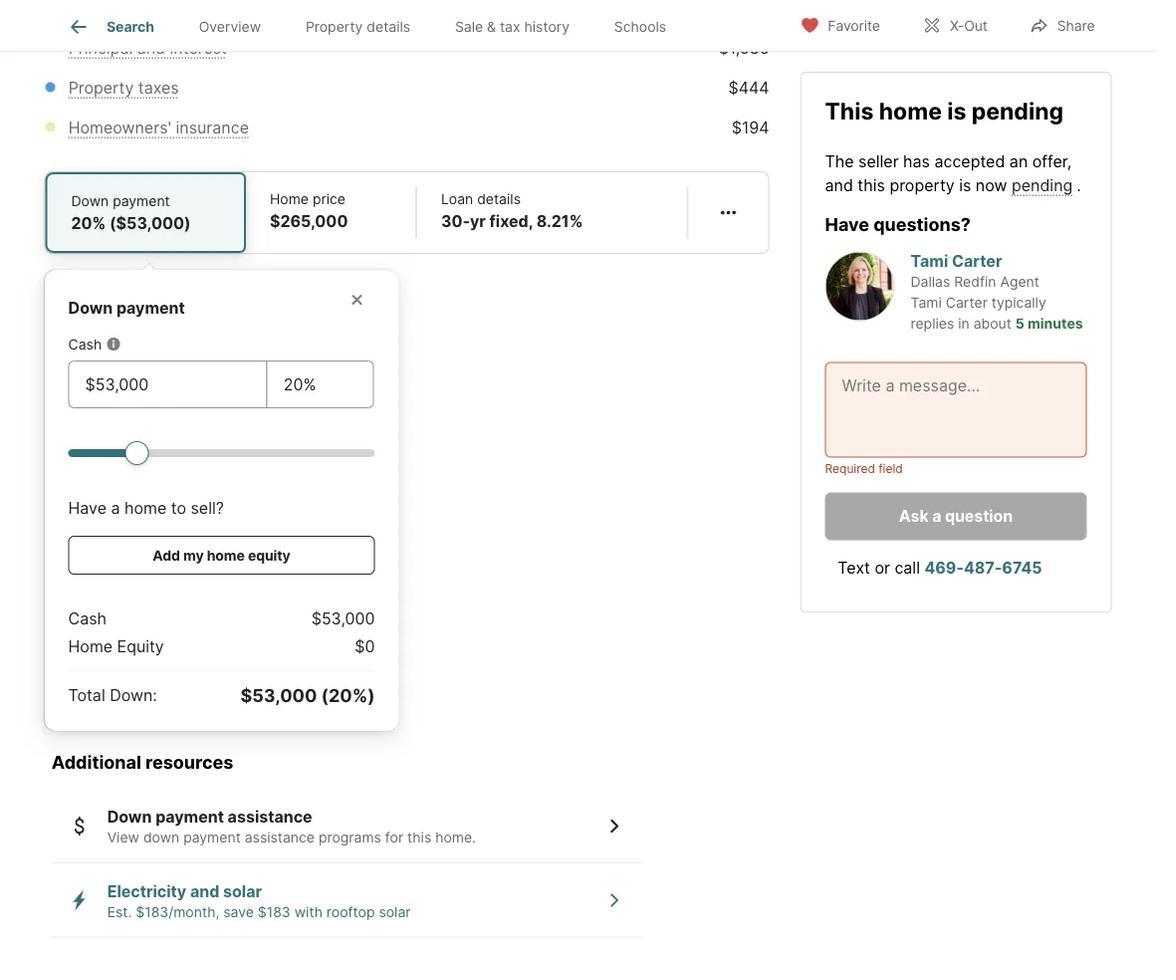Task type: describe. For each thing, give the bounding box(es) containing it.
sell?
[[191, 498, 224, 517]]

programs
[[319, 829, 381, 846]]

insurance
[[176, 118, 249, 137]]

a for have
[[111, 498, 120, 517]]

loan details 30-yr fixed, 8.21%
[[441, 190, 583, 231]]

home for home equity
[[68, 636, 113, 656]]

$444
[[729, 78, 769, 97]]

property
[[890, 175, 955, 194]]

down payment assistance view down payment assistance programs for this home.
[[107, 807, 476, 846]]

tami for tami carter dallas redfin agent
[[911, 251, 948, 271]]

view
[[107, 829, 139, 846]]

pending link
[[1012, 175, 1073, 194]]

0 vertical spatial is
[[947, 97, 966, 124]]

have for have a home to sell?
[[68, 498, 107, 517]]

$194
[[732, 118, 769, 137]]

payment for down payment 20% ($53,000)
[[113, 192, 170, 209]]

($53,000)
[[110, 213, 191, 233]]

for
[[385, 829, 403, 846]]

homeowners'
[[68, 118, 171, 137]]

payment for down payment
[[117, 298, 185, 317]]

add my home equity button
[[68, 536, 375, 575]]

6745
[[1002, 558, 1042, 577]]

have questions?
[[825, 213, 971, 235]]

property taxes
[[68, 78, 179, 97]]

field
[[879, 461, 903, 476]]

replies
[[911, 315, 954, 332]]

yr
[[470, 211, 486, 231]]

$53,000 (20%) tooltip
[[44, 254, 769, 731]]

$53,000 for $53,000 (20%)
[[240, 684, 317, 706]]

tami carter typically replies in about
[[911, 294, 1046, 332]]

details for property details
[[367, 18, 410, 35]]

dallas
[[911, 273, 950, 290]]

8.21%
[[537, 211, 583, 231]]

home for home price $265,000
[[270, 190, 309, 207]]

search link
[[67, 15, 154, 39]]

details for loan details 30-yr fixed, 8.21%
[[477, 190, 521, 207]]

equity
[[248, 547, 290, 564]]

down payment
[[68, 298, 185, 317]]

the
[[825, 151, 854, 171]]

property details tab
[[283, 3, 433, 51]]

history
[[524, 18, 570, 35]]

out
[[964, 17, 988, 34]]

home for have a home to sell?
[[124, 498, 167, 517]]

487-
[[964, 558, 1002, 577]]

5 minutes
[[1016, 315, 1083, 332]]

resources
[[145, 751, 233, 773]]

total down:
[[68, 685, 157, 705]]

accepted
[[935, 151, 1005, 171]]

down
[[143, 829, 180, 846]]

tami carter link
[[911, 251, 1002, 271]]

.
[[1077, 175, 1081, 194]]

save
[[223, 903, 254, 920]]

agent
[[1000, 273, 1040, 290]]

ask a question
[[899, 506, 1013, 526]]

down for down payment
[[68, 298, 113, 317]]

30-
[[441, 211, 470, 231]]

$0
[[355, 636, 375, 656]]

typically
[[992, 294, 1046, 311]]

home price $265,000
[[270, 190, 348, 231]]

property taxes link
[[68, 78, 179, 97]]

has
[[903, 151, 930, 171]]

$265,000
[[270, 211, 348, 231]]

this
[[825, 97, 874, 124]]

about
[[974, 315, 1012, 332]]

fixed,
[[490, 211, 533, 231]]

dallas redfin agenttami carter image
[[825, 251, 895, 321]]

0 vertical spatial pending
[[972, 97, 1064, 124]]

1 vertical spatial assistance
[[245, 829, 315, 846]]

x-
[[950, 17, 964, 34]]

est.
[[107, 903, 132, 920]]

the seller has accepted an offer, and this property is now
[[825, 151, 1072, 194]]

down for down payment 20% ($53,000)
[[71, 192, 109, 209]]

carter for tami carter typically replies in about
[[946, 294, 988, 311]]

electricity and solar est. $183/month, save                  $183 with rooftop solar
[[107, 881, 411, 920]]

$53,000 (20%)
[[240, 684, 375, 706]]

have a home to sell?
[[68, 498, 224, 517]]

20%
[[71, 213, 106, 233]]

share button
[[1013, 4, 1112, 45]]

question
[[945, 506, 1013, 526]]

text
[[838, 558, 870, 577]]

electricity
[[107, 881, 186, 901]]

payment right down
[[183, 829, 241, 846]]

$183/month,
[[136, 903, 219, 920]]

2 horizontal spatial home
[[879, 97, 942, 124]]

this home is pending
[[825, 97, 1064, 124]]

ask
[[899, 506, 929, 526]]

offer,
[[1033, 151, 1072, 171]]

property for property taxes
[[68, 78, 134, 97]]

$183
[[258, 903, 291, 920]]

0 vertical spatial assistance
[[228, 807, 312, 827]]

469-487-6745 link
[[925, 558, 1042, 577]]

carter for tami carter dallas redfin agent
[[952, 251, 1002, 271]]

an
[[1010, 151, 1028, 171]]

property for property details
[[306, 18, 363, 35]]

ask a question button
[[825, 492, 1087, 540]]



Task type: vqa. For each thing, say whether or not it's contained in the screenshot.
payment inside the the $53,000 (20%) "tooltip"
yes



Task type: locate. For each thing, give the bounding box(es) containing it.
home
[[270, 190, 309, 207], [68, 636, 113, 656]]

down:
[[110, 685, 157, 705]]

1 tami from the top
[[911, 251, 948, 271]]

details up 'fixed,'
[[477, 190, 521, 207]]

down
[[71, 192, 109, 209], [68, 298, 113, 317], [107, 807, 152, 827]]

0 horizontal spatial and
[[137, 38, 165, 57]]

questions?
[[874, 213, 971, 235]]

1 horizontal spatial home
[[270, 190, 309, 207]]

5
[[1016, 315, 1025, 332]]

seller
[[859, 151, 899, 171]]

1 vertical spatial solar
[[379, 903, 411, 920]]

0 horizontal spatial have
[[68, 498, 107, 517]]

carter up in
[[946, 294, 988, 311]]

sale
[[455, 18, 483, 35]]

1 horizontal spatial property
[[306, 18, 363, 35]]

tami inside tami carter typically replies in about
[[911, 294, 942, 311]]

1 vertical spatial cash
[[68, 609, 107, 628]]

0 horizontal spatial property
[[68, 78, 134, 97]]

$53,000 for $53,000
[[311, 609, 375, 628]]

and for electricity and solar est. $183/month, save                  $183 with rooftop solar
[[190, 881, 219, 901]]

0 vertical spatial have
[[825, 213, 869, 235]]

a
[[111, 498, 120, 517], [932, 506, 942, 526]]

1 vertical spatial property
[[68, 78, 134, 97]]

a right ask
[[932, 506, 942, 526]]

1 horizontal spatial details
[[477, 190, 521, 207]]

pending up an
[[972, 97, 1064, 124]]

1 vertical spatial this
[[407, 829, 431, 846]]

details inside the loan details 30-yr fixed, 8.21%
[[477, 190, 521, 207]]

payment up ($53,000)
[[113, 192, 170, 209]]

Down Payment Slider range field
[[68, 440, 375, 464]]

0 horizontal spatial solar
[[223, 881, 262, 901]]

2 vertical spatial down
[[107, 807, 152, 827]]

home left to
[[124, 498, 167, 517]]

2 tami from the top
[[911, 294, 942, 311]]

overview tab
[[177, 3, 283, 51]]

1 horizontal spatial have
[[825, 213, 869, 235]]

down inside down payment 20% ($53,000)
[[71, 192, 109, 209]]

0 vertical spatial home
[[879, 97, 942, 124]]

payment inside '$53,000 (20%)' tooltip
[[117, 298, 185, 317]]

1 vertical spatial down
[[68, 298, 113, 317]]

home inside '$53,000 (20%)' tooltip
[[68, 636, 113, 656]]

home inside home price $265,000
[[270, 190, 309, 207]]

1 horizontal spatial solar
[[379, 903, 411, 920]]

interest
[[170, 38, 227, 57]]

Write a message... text field
[[842, 374, 1070, 445]]

0 horizontal spatial details
[[367, 18, 410, 35]]

property
[[306, 18, 363, 35], [68, 78, 134, 97]]

$53,000 up "$0"
[[311, 609, 375, 628]]

tami
[[911, 251, 948, 271], [911, 294, 942, 311]]

down up the 20%
[[71, 192, 109, 209]]

payment up down
[[155, 807, 224, 827]]

0 horizontal spatial home
[[68, 636, 113, 656]]

home up $265,000
[[270, 190, 309, 207]]

is inside "the seller has accepted an offer, and this property is now"
[[959, 175, 971, 194]]

down inside '$53,000 (20%)' tooltip
[[68, 298, 113, 317]]

1 vertical spatial is
[[959, 175, 971, 194]]

solar up save
[[223, 881, 262, 901]]

a inside '$53,000 (20%)' tooltip
[[111, 498, 120, 517]]

payment down ($53,000)
[[117, 298, 185, 317]]

this right for on the left of the page
[[407, 829, 431, 846]]

a for ask
[[932, 506, 942, 526]]

2 vertical spatial home
[[207, 547, 245, 564]]

loan
[[441, 190, 473, 207]]

favorite button
[[783, 4, 897, 45]]

pending down offer,
[[1012, 175, 1073, 194]]

1 vertical spatial details
[[477, 190, 521, 207]]

a left to
[[111, 498, 120, 517]]

with
[[295, 903, 323, 920]]

is
[[947, 97, 966, 124], [959, 175, 971, 194]]

total
[[68, 685, 105, 705]]

home for add my home equity
[[207, 547, 245, 564]]

homeowners' insurance
[[68, 118, 249, 137]]

is up accepted
[[947, 97, 966, 124]]

$53,000 left "(20%)"
[[240, 684, 317, 706]]

1 vertical spatial pending
[[1012, 175, 1073, 194]]

None text field
[[85, 372, 251, 396], [284, 372, 357, 396], [85, 372, 251, 396], [284, 372, 357, 396]]

rooftop
[[327, 903, 375, 920]]

home right my
[[207, 547, 245, 564]]

down down the 20%
[[68, 298, 113, 317]]

and
[[137, 38, 165, 57], [825, 175, 853, 194], [190, 881, 219, 901]]

carter inside tami carter dallas redfin agent
[[952, 251, 1002, 271]]

tami up dallas
[[911, 251, 948, 271]]

&
[[487, 18, 496, 35]]

in
[[958, 315, 970, 332]]

details inside tab
[[367, 18, 410, 35]]

principal and interest link
[[68, 38, 227, 57]]

2 cash from the top
[[68, 609, 107, 628]]

and inside the electricity and solar est. $183/month, save                  $183 with rooftop solar
[[190, 881, 219, 901]]

details
[[367, 18, 410, 35], [477, 190, 521, 207]]

1 vertical spatial carter
[[946, 294, 988, 311]]

0 vertical spatial details
[[367, 18, 410, 35]]

0 vertical spatial carter
[[952, 251, 1002, 271]]

carter up redfin
[[952, 251, 1002, 271]]

0 vertical spatial down
[[71, 192, 109, 209]]

1 horizontal spatial a
[[932, 506, 942, 526]]

sale & tax history
[[455, 18, 570, 35]]

x-out
[[950, 17, 988, 34]]

have inside '$53,000 (20%)' tooltip
[[68, 498, 107, 517]]

0 vertical spatial and
[[137, 38, 165, 57]]

pending
[[972, 97, 1064, 124], [1012, 175, 1073, 194]]

carter inside tami carter typically replies in about
[[946, 294, 988, 311]]

0 vertical spatial property
[[306, 18, 363, 35]]

and inside "the seller has accepted an offer, and this property is now"
[[825, 175, 853, 194]]

home equity
[[68, 636, 164, 656]]

tami inside tami carter dallas redfin agent
[[911, 251, 948, 271]]

tami down dallas
[[911, 294, 942, 311]]

required
[[825, 461, 875, 476]]

additional
[[51, 751, 141, 773]]

1 horizontal spatial home
[[207, 547, 245, 564]]

down payment 20% ($53,000)
[[71, 192, 191, 233]]

1 vertical spatial and
[[825, 175, 853, 194]]

0 horizontal spatial this
[[407, 829, 431, 846]]

1 vertical spatial have
[[68, 498, 107, 517]]

favorite
[[828, 17, 880, 34]]

and down search at top left
[[137, 38, 165, 57]]

tab list
[[44, 0, 705, 51]]

1 vertical spatial home
[[124, 498, 167, 517]]

add
[[153, 547, 180, 564]]

1 horizontal spatial this
[[858, 175, 885, 194]]

schools
[[614, 18, 666, 35]]

solar right rooftop
[[379, 903, 411, 920]]

principal
[[68, 38, 133, 57]]

payment for down payment assistance view down payment assistance programs for this home.
[[155, 807, 224, 827]]

this inside "the seller has accepted an offer, and this property is now"
[[858, 175, 885, 194]]

search
[[106, 18, 154, 35]]

minutes
[[1028, 315, 1083, 332]]

down inside down payment assistance view down payment assistance programs for this home.
[[107, 807, 152, 827]]

2 vertical spatial and
[[190, 881, 219, 901]]

1 vertical spatial home
[[68, 636, 113, 656]]

a inside 'button'
[[932, 506, 942, 526]]

home inside add my home equity button
[[207, 547, 245, 564]]

to
[[171, 498, 186, 517]]

equity
[[117, 636, 164, 656]]

assistance
[[228, 807, 312, 827], [245, 829, 315, 846]]

0 vertical spatial solar
[[223, 881, 262, 901]]

x-out button
[[905, 4, 1005, 45]]

cash down down payment
[[68, 336, 102, 353]]

carter
[[952, 251, 1002, 271], [946, 294, 988, 311]]

details left the sale
[[367, 18, 410, 35]]

home.
[[435, 829, 476, 846]]

0 vertical spatial $53,000
[[311, 609, 375, 628]]

0 horizontal spatial a
[[111, 498, 120, 517]]

now
[[976, 175, 1007, 194]]

and up $183/month,
[[190, 881, 219, 901]]

price
[[313, 190, 346, 207]]

or
[[875, 558, 890, 577]]

home up has
[[879, 97, 942, 124]]

down up view
[[107, 807, 152, 827]]

home up total
[[68, 636, 113, 656]]

cash up home equity
[[68, 609, 107, 628]]

have for have questions?
[[825, 213, 869, 235]]

down for down payment assistance view down payment assistance programs for this home.
[[107, 807, 152, 827]]

this down seller at the right of the page
[[858, 175, 885, 194]]

payment
[[113, 192, 170, 209], [117, 298, 185, 317], [155, 807, 224, 827], [183, 829, 241, 846]]

0 vertical spatial this
[[858, 175, 885, 194]]

1 cash from the top
[[68, 336, 102, 353]]

home
[[879, 97, 942, 124], [124, 498, 167, 517], [207, 547, 245, 564]]

1 vertical spatial tami
[[911, 294, 942, 311]]

1 horizontal spatial and
[[190, 881, 219, 901]]

tab list containing search
[[44, 0, 705, 51]]

0 vertical spatial cash
[[68, 336, 102, 353]]

call
[[895, 558, 920, 577]]

my
[[183, 547, 204, 564]]

$1,586
[[719, 38, 769, 57]]

principal and interest
[[68, 38, 227, 57]]

$53,000
[[311, 609, 375, 628], [240, 684, 317, 706]]

cash
[[68, 336, 102, 353], [68, 609, 107, 628]]

property details
[[306, 18, 410, 35]]

sale & tax history tab
[[433, 3, 592, 51]]

0 horizontal spatial home
[[124, 498, 167, 517]]

2 horizontal spatial and
[[825, 175, 853, 194]]

1 vertical spatial $53,000
[[240, 684, 317, 706]]

taxes
[[138, 78, 179, 97]]

0 vertical spatial tami
[[911, 251, 948, 271]]

pending .
[[1012, 175, 1081, 194]]

have left to
[[68, 498, 107, 517]]

(20%)
[[321, 684, 375, 706]]

tami for tami carter typically replies in about
[[911, 294, 942, 311]]

property inside property details tab
[[306, 18, 363, 35]]

and down the
[[825, 175, 853, 194]]

payment inside down payment 20% ($53,000)
[[113, 192, 170, 209]]

required field
[[825, 461, 903, 476]]

and for principal and interest
[[137, 38, 165, 57]]

homeowners' insurance link
[[68, 118, 249, 137]]

this inside down payment assistance view down payment assistance programs for this home.
[[407, 829, 431, 846]]

have down the
[[825, 213, 869, 235]]

schools tab
[[592, 3, 689, 51]]

0 vertical spatial home
[[270, 190, 309, 207]]

is down accepted
[[959, 175, 971, 194]]



